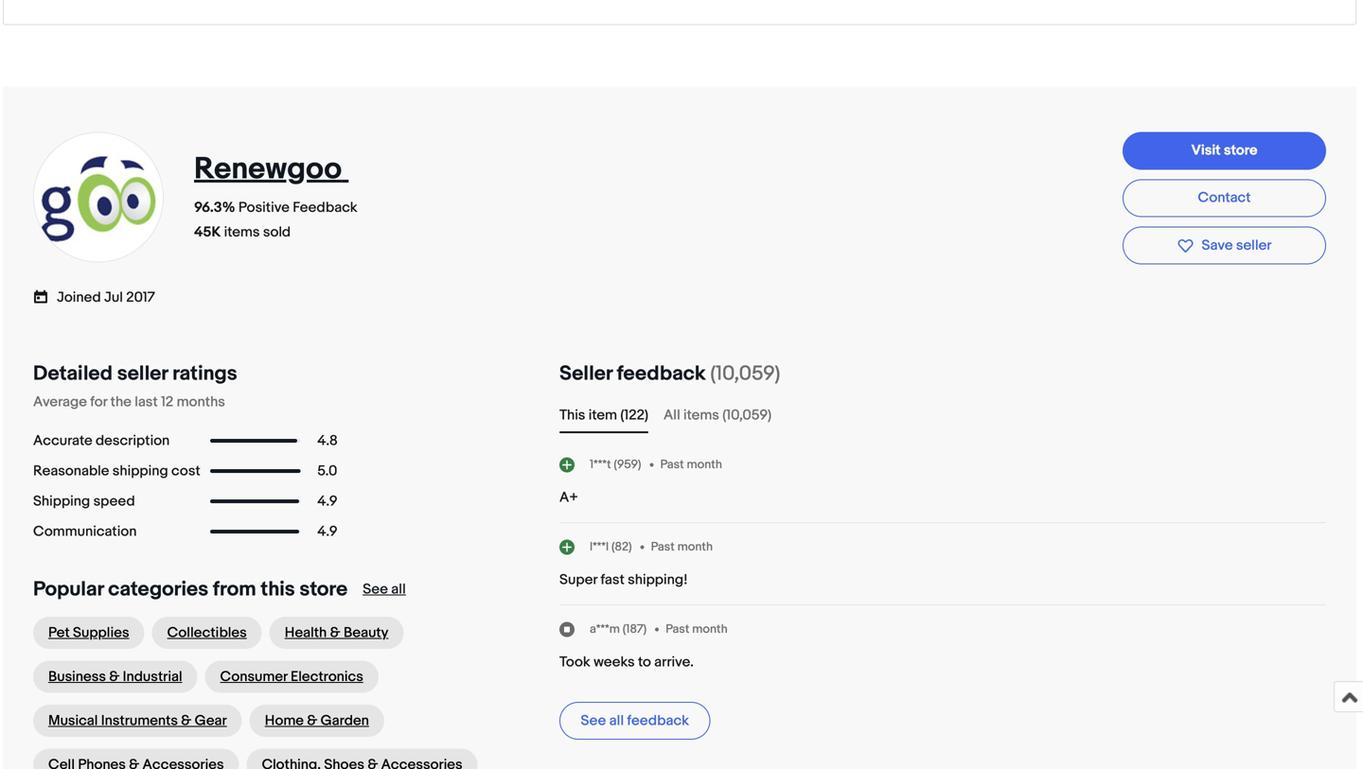 Task type: vqa. For each thing, say whether or not it's contained in the screenshot.


Task type: describe. For each thing, give the bounding box(es) containing it.
contact
[[1198, 189, 1251, 206]]

pet
[[48, 625, 70, 642]]

seller for detailed
[[117, 362, 168, 386]]

& for business
[[109, 669, 120, 686]]

all
[[664, 407, 681, 424]]

& inside musical instruments & gear link
[[181, 713, 192, 730]]

this
[[261, 578, 295, 602]]

month for a+
[[687, 458, 722, 472]]

save seller
[[1202, 237, 1272, 254]]

reasonable
[[33, 463, 109, 480]]

health & beauty link
[[270, 617, 404, 650]]

l***l (82)
[[590, 540, 632, 555]]

fast
[[601, 572, 625, 589]]

4.9 for communication
[[317, 524, 338, 541]]

feedback
[[293, 199, 358, 216]]

health & beauty
[[285, 625, 389, 642]]

description
[[96, 433, 170, 450]]

shipping speed
[[33, 493, 135, 510]]

& for health
[[330, 625, 341, 642]]

took weeks to arrive.
[[560, 654, 694, 671]]

business
[[48, 669, 106, 686]]

to
[[638, 654, 651, 671]]

popular categories from this store
[[33, 578, 348, 602]]

& for home
[[307, 713, 317, 730]]

home
[[265, 713, 304, 730]]

musical instruments & gear link
[[33, 705, 242, 738]]

consumer
[[220, 669, 288, 686]]

collectibles
[[167, 625, 247, 642]]

all for see all feedback
[[609, 713, 624, 730]]

this item (122)
[[560, 407, 649, 424]]

last
[[135, 394, 158, 411]]

shipping
[[33, 493, 90, 510]]

arrive.
[[655, 654, 694, 671]]

(959)
[[614, 458, 642, 472]]

home & garden link
[[250, 705, 384, 738]]

see for see all feedback
[[581, 713, 606, 730]]

instruments
[[101, 713, 178, 730]]

business & industrial link
[[33, 661, 197, 694]]

text__icon wrapper image
[[33, 288, 57, 305]]

accurate
[[33, 433, 92, 450]]

jul
[[104, 289, 123, 306]]

see all
[[363, 581, 406, 598]]

consumer electronics
[[220, 669, 363, 686]]

save
[[1202, 237, 1233, 254]]

all items (10,059)
[[664, 407, 772, 424]]

shipping
[[112, 463, 168, 480]]

past for super fast shipping!
[[651, 540, 675, 555]]

musical
[[48, 713, 98, 730]]

ratings
[[172, 362, 237, 386]]

item
[[589, 407, 617, 424]]

joined jul 2017
[[57, 289, 155, 306]]

renewgoo
[[194, 151, 342, 188]]

see all link
[[363, 581, 406, 598]]

a***m (187)
[[590, 622, 647, 637]]

electronics
[[291, 669, 363, 686]]

see all feedback link
[[560, 703, 711, 741]]

see for see all
[[363, 581, 388, 598]]

feedback inside see all feedback link
[[627, 713, 689, 730]]

musical instruments & gear
[[48, 713, 227, 730]]

this
[[560, 407, 586, 424]]

home & garden
[[265, 713, 369, 730]]

health
[[285, 625, 327, 642]]

2017
[[126, 289, 155, 306]]

weeks
[[594, 654, 635, 671]]

all for see all
[[391, 581, 406, 598]]

collectibles link
[[152, 617, 262, 650]]

seller for save
[[1237, 237, 1272, 254]]

popular
[[33, 578, 104, 602]]

past month for super fast shipping!
[[651, 540, 713, 555]]

speed
[[93, 493, 135, 510]]

renewgoo link
[[194, 151, 349, 188]]

96.3%
[[194, 199, 235, 216]]



Task type: locate. For each thing, give the bounding box(es) containing it.
1 vertical spatial all
[[609, 713, 624, 730]]

& inside home & garden link
[[307, 713, 317, 730]]

1***t
[[590, 458, 611, 472]]

& left gear
[[181, 713, 192, 730]]

0 horizontal spatial see
[[363, 581, 388, 598]]

all
[[391, 581, 406, 598], [609, 713, 624, 730]]

96.3% positive feedback 45k items sold
[[194, 199, 358, 241]]

visit
[[1192, 142, 1221, 159]]

month down all items (10,059)
[[687, 458, 722, 472]]

feedback up all
[[617, 362, 706, 386]]

see
[[363, 581, 388, 598], [581, 713, 606, 730]]

(10,059) for all items (10,059)
[[723, 407, 772, 424]]

1 vertical spatial store
[[300, 578, 348, 602]]

consumer electronics link
[[205, 661, 379, 694]]

0 horizontal spatial store
[[300, 578, 348, 602]]

accurate description
[[33, 433, 170, 450]]

2 vertical spatial past month
[[666, 622, 728, 637]]

past for took weeks to arrive.
[[666, 622, 690, 637]]

categories
[[108, 578, 208, 602]]

& right health
[[330, 625, 341, 642]]

& inside business & industrial link
[[109, 669, 120, 686]]

1 horizontal spatial items
[[684, 407, 720, 424]]

1 vertical spatial past month
[[651, 540, 713, 555]]

0 vertical spatial all
[[391, 581, 406, 598]]

seller right save
[[1237, 237, 1272, 254]]

pet supplies
[[48, 625, 129, 642]]

save seller button
[[1123, 227, 1327, 265]]

items down 'positive'
[[224, 224, 260, 241]]

0 vertical spatial month
[[687, 458, 722, 472]]

& right home
[[307, 713, 317, 730]]

(10,059) up all items (10,059)
[[711, 362, 781, 386]]

joined
[[57, 289, 101, 306]]

months
[[177, 394, 225, 411]]

0 vertical spatial see
[[363, 581, 388, 598]]

a***m
[[590, 622, 620, 637]]

(10,059)
[[711, 362, 781, 386], [723, 407, 772, 424]]

2 vertical spatial past
[[666, 622, 690, 637]]

1 vertical spatial see
[[581, 713, 606, 730]]

see up beauty
[[363, 581, 388, 598]]

supplies
[[73, 625, 129, 642]]

items
[[224, 224, 260, 241], [684, 407, 720, 424]]

shipping!
[[628, 572, 688, 589]]

see down took
[[581, 713, 606, 730]]

1 vertical spatial month
[[678, 540, 713, 555]]

5.0
[[317, 463, 337, 480]]

4.9
[[317, 493, 338, 510], [317, 524, 338, 541]]

past month up arrive.
[[666, 622, 728, 637]]

items inside 96.3% positive feedback 45k items sold
[[224, 224, 260, 241]]

seller
[[560, 362, 613, 386]]

45k
[[194, 224, 221, 241]]

0 vertical spatial past month
[[660, 458, 722, 472]]

past up shipping!
[[651, 540, 675, 555]]

visit store
[[1192, 142, 1258, 159]]

average
[[33, 394, 87, 411]]

seller feedback (10,059)
[[560, 362, 781, 386]]

4.8
[[317, 433, 338, 450]]

tab list
[[560, 405, 1327, 426]]

from
[[213, 578, 256, 602]]

tab list containing this item (122)
[[560, 405, 1327, 426]]

1 horizontal spatial seller
[[1237, 237, 1272, 254]]

1 vertical spatial feedback
[[627, 713, 689, 730]]

1 horizontal spatial all
[[609, 713, 624, 730]]

(122)
[[621, 407, 649, 424]]

past month up shipping!
[[651, 540, 713, 555]]

1 vertical spatial (10,059)
[[723, 407, 772, 424]]

super
[[560, 572, 598, 589]]

reasonable shipping cost
[[33, 463, 201, 480]]

garden
[[321, 713, 369, 730]]

0 horizontal spatial all
[[391, 581, 406, 598]]

4.9 for shipping speed
[[317, 493, 338, 510]]

detailed
[[33, 362, 113, 386]]

seller
[[1237, 237, 1272, 254], [117, 362, 168, 386]]

1***t (959)
[[590, 458, 642, 472]]

seller up last
[[117, 362, 168, 386]]

took
[[560, 654, 591, 671]]

(187)
[[623, 622, 647, 637]]

a+
[[560, 490, 578, 507]]

1 vertical spatial seller
[[117, 362, 168, 386]]

sold
[[263, 224, 291, 241]]

1 horizontal spatial see
[[581, 713, 606, 730]]

visit store link
[[1123, 132, 1327, 170]]

past for a+
[[660, 458, 684, 472]]

seller inside button
[[1237, 237, 1272, 254]]

12
[[161, 394, 174, 411]]

cost
[[171, 463, 201, 480]]

0 vertical spatial (10,059)
[[711, 362, 781, 386]]

1 4.9 from the top
[[317, 493, 338, 510]]

contact link
[[1123, 179, 1327, 217]]

0 vertical spatial past
[[660, 458, 684, 472]]

0 vertical spatial 4.9
[[317, 493, 338, 510]]

past month for a+
[[660, 458, 722, 472]]

month up arrive.
[[692, 622, 728, 637]]

past up arrive.
[[666, 622, 690, 637]]

past right (959)
[[660, 458, 684, 472]]

& inside the health & beauty link
[[330, 625, 341, 642]]

2 4.9 from the top
[[317, 524, 338, 541]]

2 vertical spatial month
[[692, 622, 728, 637]]

renewgoo image
[[32, 131, 165, 264]]

0 vertical spatial store
[[1224, 142, 1258, 159]]

&
[[330, 625, 341, 642], [109, 669, 120, 686], [181, 713, 192, 730], [307, 713, 317, 730]]

beauty
[[344, 625, 389, 642]]

l***l
[[590, 540, 609, 555]]

(82)
[[612, 540, 632, 555]]

for
[[90, 394, 107, 411]]

store right visit
[[1224, 142, 1258, 159]]

see all feedback
[[581, 713, 689, 730]]

(10,059) inside tab list
[[723, 407, 772, 424]]

(10,059) right all
[[723, 407, 772, 424]]

1 horizontal spatial store
[[1224, 142, 1258, 159]]

1 vertical spatial past
[[651, 540, 675, 555]]

& right business
[[109, 669, 120, 686]]

all up the health & beauty link
[[391, 581, 406, 598]]

past month for took weeks to arrive.
[[666, 622, 728, 637]]

communication
[[33, 524, 137, 541]]

0 horizontal spatial items
[[224, 224, 260, 241]]

store up health & beauty
[[300, 578, 348, 602]]

1 vertical spatial 4.9
[[317, 524, 338, 541]]

gear
[[195, 713, 227, 730]]

business & industrial
[[48, 669, 182, 686]]

0 vertical spatial seller
[[1237, 237, 1272, 254]]

store
[[1224, 142, 1258, 159], [300, 578, 348, 602]]

0 vertical spatial feedback
[[617, 362, 706, 386]]

month for super fast shipping!
[[678, 540, 713, 555]]

average for the last 12 months
[[33, 394, 225, 411]]

pet supplies link
[[33, 617, 144, 650]]

month up shipping!
[[678, 540, 713, 555]]

past
[[660, 458, 684, 472], [651, 540, 675, 555], [666, 622, 690, 637]]

positive
[[239, 199, 290, 216]]

items right all
[[684, 407, 720, 424]]

industrial
[[123, 669, 182, 686]]

0 vertical spatial items
[[224, 224, 260, 241]]

the
[[110, 394, 132, 411]]

super fast shipping!
[[560, 572, 688, 589]]

0 horizontal spatial seller
[[117, 362, 168, 386]]

feedback down to
[[627, 713, 689, 730]]

1 vertical spatial items
[[684, 407, 720, 424]]

month for took weeks to arrive.
[[692, 622, 728, 637]]

past month down all
[[660, 458, 722, 472]]

feedback
[[617, 362, 706, 386], [627, 713, 689, 730]]

all down weeks
[[609, 713, 624, 730]]

(10,059) for seller feedback (10,059)
[[711, 362, 781, 386]]



